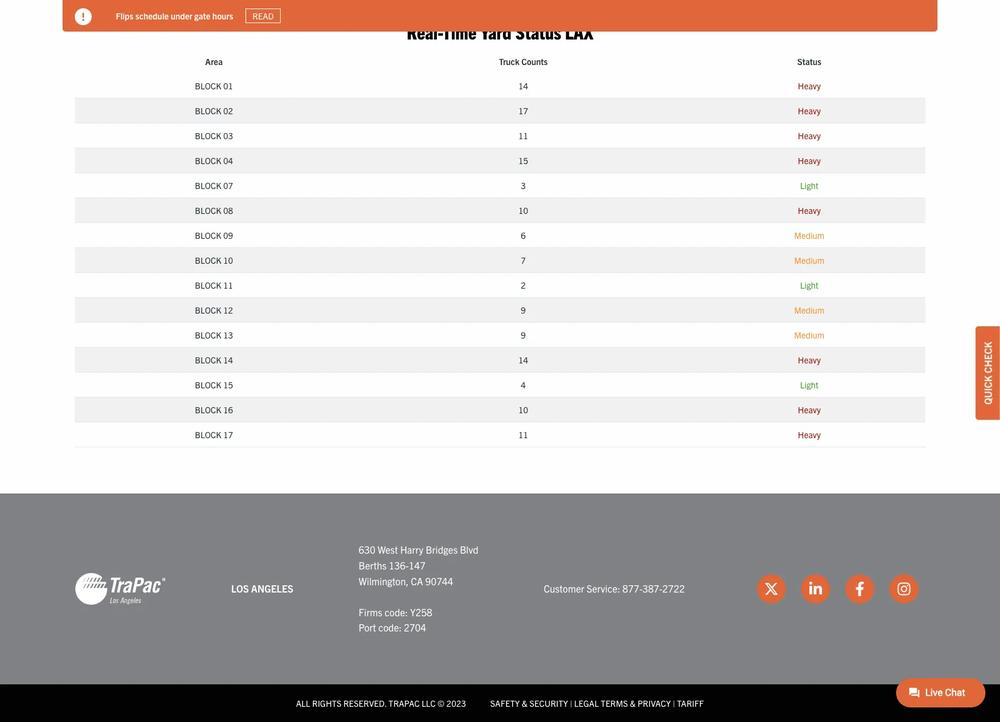 Task type: locate. For each thing, give the bounding box(es) containing it.
3 heavy from the top
[[799, 130, 821, 141]]

footer
[[0, 494, 1001, 722]]

block left 02
[[195, 105, 221, 116]]

6 block from the top
[[195, 205, 221, 216]]

code: up 2704
[[385, 606, 408, 618]]

block left 09
[[195, 230, 221, 241]]

block left 04
[[195, 155, 221, 166]]

147
[[409, 559, 426, 572]]

heavy for block 04
[[799, 155, 821, 166]]

block up block 16
[[195, 380, 221, 391]]

block down block 09
[[195, 255, 221, 266]]

block down block 16
[[195, 429, 221, 440]]

1 light from the top
[[801, 180, 819, 191]]

1 block from the top
[[195, 80, 221, 91]]

0 vertical spatial code:
[[385, 606, 408, 618]]

privacy
[[638, 698, 671, 709]]

136-
[[389, 559, 409, 572]]

8 block from the top
[[195, 255, 221, 266]]

2 block from the top
[[195, 105, 221, 116]]

& right terms
[[630, 698, 636, 709]]

5 heavy from the top
[[799, 205, 821, 216]]

block for block 09
[[195, 230, 221, 241]]

medium for block 10
[[795, 255, 825, 266]]

©
[[438, 698, 445, 709]]

time
[[443, 19, 477, 43]]

15 block from the top
[[195, 429, 221, 440]]

07
[[223, 180, 233, 191]]

630 west harry bridges blvd berths 136-147 wilmington, ca 90744
[[359, 544, 479, 587]]

1 horizontal spatial 17
[[519, 105, 529, 116]]

11 block from the top
[[195, 330, 221, 341]]

0 vertical spatial 9
[[521, 305, 526, 316]]

llc
[[422, 698, 436, 709]]

block for block 17
[[195, 429, 221, 440]]

schedule
[[136, 10, 169, 21]]

los
[[231, 583, 249, 595]]

14 down truck counts
[[519, 80, 529, 91]]

3 light from the top
[[801, 380, 819, 391]]

| left legal
[[570, 698, 573, 709]]

block for block 01
[[195, 80, 221, 91]]

11
[[519, 130, 529, 141], [223, 280, 233, 291], [519, 429, 529, 440]]

15
[[519, 155, 529, 166], [223, 380, 233, 391]]

| left the tariff
[[673, 698, 676, 709]]

6 heavy from the top
[[799, 355, 821, 366]]

13 block from the top
[[195, 380, 221, 391]]

status
[[516, 19, 562, 43], [798, 56, 822, 67]]

firms code:  y258 port code:  2704
[[359, 606, 433, 634]]

terms
[[601, 698, 628, 709]]

14
[[519, 80, 529, 91], [223, 355, 233, 366], [519, 355, 529, 366]]

1 horizontal spatial status
[[798, 56, 822, 67]]

0 horizontal spatial |
[[570, 698, 573, 709]]

14 up 4
[[519, 355, 529, 366]]

9 up 4
[[521, 330, 526, 341]]

1 vertical spatial 17
[[223, 429, 233, 440]]

15 up 16
[[223, 380, 233, 391]]

1 horizontal spatial 15
[[519, 155, 529, 166]]

90744
[[426, 575, 454, 587]]

9 block from the top
[[195, 280, 221, 291]]

real-
[[407, 19, 443, 43]]

0 vertical spatial 15
[[519, 155, 529, 166]]

hours
[[213, 10, 234, 21]]

block left 08
[[195, 205, 221, 216]]

lax
[[566, 19, 594, 43]]

4 block from the top
[[195, 155, 221, 166]]

block for block 14
[[195, 355, 221, 366]]

1 vertical spatial 11
[[223, 280, 233, 291]]

6
[[521, 230, 526, 241]]

block 09
[[195, 230, 233, 241]]

block for block 16
[[195, 405, 221, 415]]

5 block from the top
[[195, 180, 221, 191]]

block for block 10
[[195, 255, 221, 266]]

heavy
[[799, 80, 821, 91], [799, 105, 821, 116], [799, 130, 821, 141], [799, 155, 821, 166], [799, 205, 821, 216], [799, 355, 821, 366], [799, 405, 821, 415], [799, 429, 821, 440]]

block 02
[[195, 105, 233, 116]]

&
[[522, 698, 528, 709], [630, 698, 636, 709]]

4 medium from the top
[[795, 330, 825, 341]]

12
[[223, 305, 233, 316]]

medium for block 09
[[795, 230, 825, 241]]

9 for block 13
[[521, 330, 526, 341]]

3 medium from the top
[[795, 305, 825, 316]]

0 horizontal spatial status
[[516, 19, 562, 43]]

1 vertical spatial 15
[[223, 380, 233, 391]]

11 for block 17
[[519, 429, 529, 440]]

7 block from the top
[[195, 230, 221, 241]]

2 medium from the top
[[795, 255, 825, 266]]

block 14
[[195, 355, 233, 366]]

block left 03
[[195, 130, 221, 141]]

trapac
[[389, 698, 420, 709]]

9
[[521, 305, 526, 316], [521, 330, 526, 341]]

block 07
[[195, 180, 233, 191]]

2 & from the left
[[630, 698, 636, 709]]

1 9 from the top
[[521, 305, 526, 316]]

7 heavy from the top
[[799, 405, 821, 415]]

3 block from the top
[[195, 130, 221, 141]]

heavy for block 14
[[799, 355, 821, 366]]

block left 01
[[195, 80, 221, 91]]

9 down 2
[[521, 305, 526, 316]]

block left "07"
[[195, 180, 221, 191]]

1 medium from the top
[[795, 230, 825, 241]]

11 down 4
[[519, 429, 529, 440]]

8 heavy from the top
[[799, 429, 821, 440]]

2 vertical spatial 10
[[519, 405, 529, 415]]

safety & security link
[[491, 698, 568, 709]]

0 vertical spatial light
[[801, 180, 819, 191]]

blvd
[[460, 544, 479, 556]]

10 for block 08
[[519, 205, 529, 216]]

medium
[[795, 230, 825, 241], [795, 255, 825, 266], [795, 305, 825, 316], [795, 330, 825, 341]]

block
[[195, 80, 221, 91], [195, 105, 221, 116], [195, 130, 221, 141], [195, 155, 221, 166], [195, 180, 221, 191], [195, 205, 221, 216], [195, 230, 221, 241], [195, 255, 221, 266], [195, 280, 221, 291], [195, 305, 221, 316], [195, 330, 221, 341], [195, 355, 221, 366], [195, 380, 221, 391], [195, 405, 221, 415], [195, 429, 221, 440]]

block left 16
[[195, 405, 221, 415]]

12 block from the top
[[195, 355, 221, 366]]

10 up 6
[[519, 205, 529, 216]]

1 horizontal spatial |
[[673, 698, 676, 709]]

2 heavy from the top
[[799, 105, 821, 116]]

block left 13
[[195, 330, 221, 341]]

& right safety
[[522, 698, 528, 709]]

block up block 12
[[195, 280, 221, 291]]

block 12
[[195, 305, 233, 316]]

2 vertical spatial light
[[801, 380, 819, 391]]

11 up 12
[[223, 280, 233, 291]]

rights
[[312, 698, 342, 709]]

block 13
[[195, 330, 233, 341]]

quick
[[983, 376, 995, 405]]

17 down 16
[[223, 429, 233, 440]]

block left 12
[[195, 305, 221, 316]]

2 9 from the top
[[521, 330, 526, 341]]

block up block 15
[[195, 355, 221, 366]]

light for 3
[[801, 180, 819, 191]]

0 horizontal spatial &
[[522, 698, 528, 709]]

1 heavy from the top
[[799, 80, 821, 91]]

10 block from the top
[[195, 305, 221, 316]]

17 down truck counts
[[519, 105, 529, 116]]

heavy for block 17
[[799, 429, 821, 440]]

light
[[801, 180, 819, 191], [801, 280, 819, 291], [801, 380, 819, 391]]

safety
[[491, 698, 520, 709]]

16
[[223, 405, 233, 415]]

wilmington,
[[359, 575, 409, 587]]

code: right port
[[379, 622, 402, 634]]

1 horizontal spatial &
[[630, 698, 636, 709]]

area
[[205, 56, 223, 67]]

1 & from the left
[[522, 698, 528, 709]]

2722
[[663, 583, 685, 595]]

17
[[519, 105, 529, 116], [223, 429, 233, 440]]

heavy for block 16
[[799, 405, 821, 415]]

10 for block 16
[[519, 405, 529, 415]]

2023
[[447, 698, 466, 709]]

10
[[519, 205, 529, 216], [223, 255, 233, 266], [519, 405, 529, 415]]

block for block 13
[[195, 330, 221, 341]]

1 vertical spatial light
[[801, 280, 819, 291]]

los angeles image
[[75, 572, 166, 606]]

yard
[[481, 19, 512, 43]]

block 01
[[195, 80, 233, 91]]

berths
[[359, 559, 387, 572]]

|
[[570, 698, 573, 709], [673, 698, 676, 709]]

2 | from the left
[[673, 698, 676, 709]]

2 light from the top
[[801, 280, 819, 291]]

0 vertical spatial 11
[[519, 130, 529, 141]]

9 for block 12
[[521, 305, 526, 316]]

11 up 3
[[519, 130, 529, 141]]

check
[[983, 342, 995, 373]]

0 vertical spatial 10
[[519, 205, 529, 216]]

y258
[[410, 606, 433, 618]]

14 block from the top
[[195, 405, 221, 415]]

10 down 4
[[519, 405, 529, 415]]

reserved.
[[344, 698, 387, 709]]

1 vertical spatial 9
[[521, 330, 526, 341]]

code:
[[385, 606, 408, 618], [379, 622, 402, 634]]

block for block 11
[[195, 280, 221, 291]]

10 down 09
[[223, 255, 233, 266]]

15 up 3
[[519, 155, 529, 166]]

4 heavy from the top
[[799, 155, 821, 166]]

2 vertical spatial 11
[[519, 429, 529, 440]]

01
[[223, 80, 233, 91]]

counts
[[522, 56, 548, 67]]



Task type: vqa. For each thing, say whether or not it's contained in the screenshot.


Task type: describe. For each thing, give the bounding box(es) containing it.
0 vertical spatial status
[[516, 19, 562, 43]]

truck
[[499, 56, 520, 67]]

port
[[359, 622, 376, 634]]

read
[[253, 10, 274, 21]]

truck counts
[[499, 56, 548, 67]]

3
[[521, 180, 526, 191]]

0 vertical spatial 17
[[519, 105, 529, 116]]

block 11
[[195, 280, 233, 291]]

block for block 02
[[195, 105, 221, 116]]

customer
[[544, 583, 585, 595]]

1 | from the left
[[570, 698, 573, 709]]

service:
[[587, 583, 621, 595]]

13
[[223, 330, 233, 341]]

footer containing 630 west harry bridges blvd
[[0, 494, 1001, 722]]

light for 2
[[801, 280, 819, 291]]

solid image
[[75, 9, 92, 26]]

block 04
[[195, 155, 233, 166]]

read link
[[246, 8, 281, 23]]

block for block 04
[[195, 155, 221, 166]]

flips schedule under gate hours
[[116, 10, 234, 21]]

all rights reserved. trapac llc © 2023
[[296, 698, 466, 709]]

ca
[[411, 575, 423, 587]]

block for block 03
[[195, 130, 221, 141]]

02
[[223, 105, 233, 116]]

heavy for block 02
[[799, 105, 821, 116]]

4
[[521, 380, 526, 391]]

heavy for block 01
[[799, 80, 821, 91]]

04
[[223, 155, 233, 166]]

block 08
[[195, 205, 233, 216]]

real-time yard status lax
[[407, 19, 594, 43]]

block 10
[[195, 255, 233, 266]]

1 vertical spatial status
[[798, 56, 822, 67]]

block 15
[[195, 380, 233, 391]]

1 vertical spatial 10
[[223, 255, 233, 266]]

630
[[359, 544, 376, 556]]

block 17
[[195, 429, 233, 440]]

14 for block 14
[[519, 355, 529, 366]]

quick check link
[[976, 327, 1001, 420]]

7
[[521, 255, 526, 266]]

under
[[171, 10, 193, 21]]

security
[[530, 698, 568, 709]]

medium for block 12
[[795, 305, 825, 316]]

03
[[223, 130, 233, 141]]

0 horizontal spatial 17
[[223, 429, 233, 440]]

safety & security | legal terms & privacy | tariff
[[491, 698, 704, 709]]

09
[[223, 230, 233, 241]]

light for 4
[[801, 380, 819, 391]]

bridges
[[426, 544, 458, 556]]

tariff link
[[678, 698, 704, 709]]

877-
[[623, 583, 643, 595]]

block for block 08
[[195, 205, 221, 216]]

heavy for block 08
[[799, 205, 821, 216]]

block for block 07
[[195, 180, 221, 191]]

gate
[[195, 10, 211, 21]]

harry
[[400, 544, 424, 556]]

west
[[378, 544, 398, 556]]

2704
[[404, 622, 427, 634]]

08
[[223, 205, 233, 216]]

los angeles
[[231, 583, 294, 595]]

firms
[[359, 606, 383, 618]]

0 horizontal spatial 15
[[223, 380, 233, 391]]

flips
[[116, 10, 134, 21]]

1 vertical spatial code:
[[379, 622, 402, 634]]

tariff
[[678, 698, 704, 709]]

2
[[521, 280, 526, 291]]

11 for block 03
[[519, 130, 529, 141]]

all
[[296, 698, 310, 709]]

angeles
[[251, 583, 294, 595]]

medium for block 13
[[795, 330, 825, 341]]

387-
[[643, 583, 663, 595]]

quick check
[[983, 342, 995, 405]]

legal terms & privacy link
[[575, 698, 671, 709]]

legal
[[575, 698, 599, 709]]

14 down 13
[[223, 355, 233, 366]]

heavy for block 03
[[799, 130, 821, 141]]

customer service: 877-387-2722
[[544, 583, 685, 595]]

block for block 15
[[195, 380, 221, 391]]

block 03
[[195, 130, 233, 141]]

block for block 12
[[195, 305, 221, 316]]

14 for block 01
[[519, 80, 529, 91]]

block 16
[[195, 405, 233, 415]]



